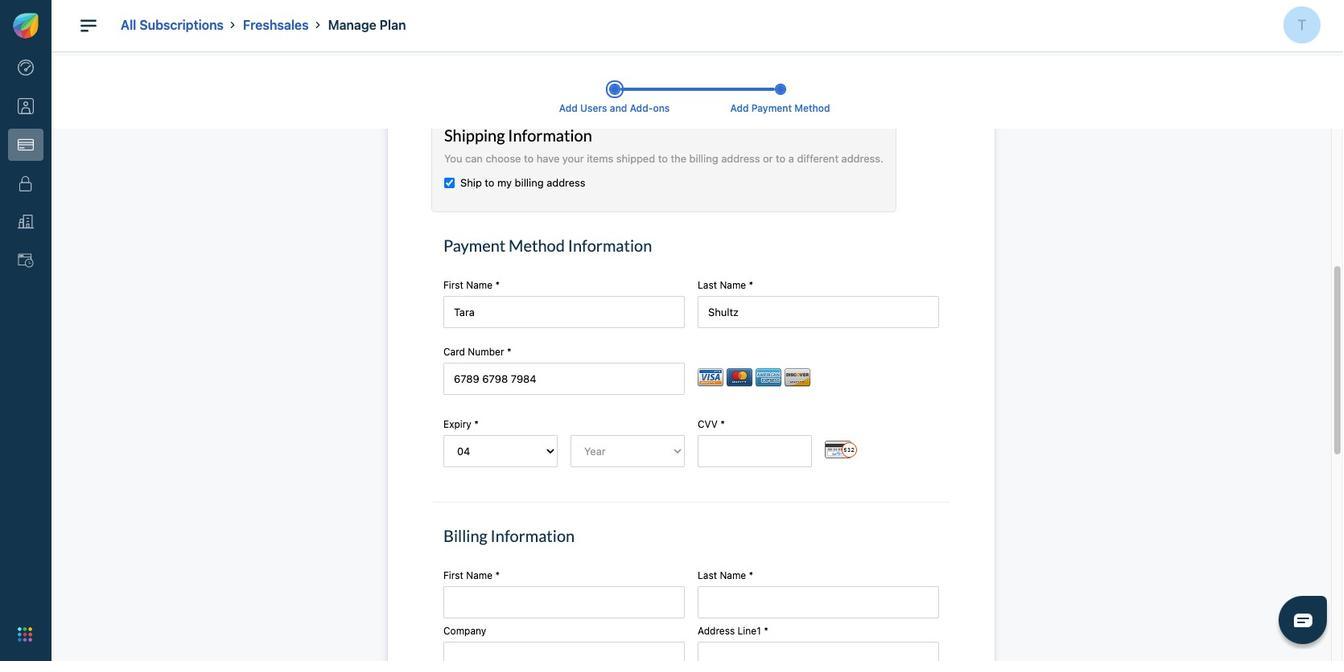 Task type: describe. For each thing, give the bounding box(es) containing it.
users
[[581, 102, 608, 114]]

method
[[795, 102, 831, 114]]

freshworks switcher image
[[18, 628, 32, 642]]

audit logs image
[[18, 253, 34, 269]]

freshworks icon image
[[13, 13, 39, 39]]

all subscriptions link
[[121, 18, 224, 32]]

add-
[[630, 102, 653, 114]]

organization image
[[18, 214, 34, 230]]

add users and add-ons
[[559, 102, 670, 114]]

payment
[[752, 102, 792, 114]]

add for add payment method
[[731, 102, 749, 114]]

plan
[[380, 18, 406, 32]]

add for add users and add-ons
[[559, 102, 578, 114]]

freshsales link
[[243, 18, 309, 32]]

security image
[[18, 176, 34, 192]]

my subscriptions image
[[18, 137, 34, 153]]

add payment method
[[731, 102, 831, 114]]



Task type: vqa. For each thing, say whether or not it's contained in the screenshot.
the leftmost container_wx8msf4aqz5i3rn1 image
no



Task type: locate. For each thing, give the bounding box(es) containing it.
all subscriptions
[[121, 18, 224, 32]]

users image
[[18, 98, 34, 114]]

add left "users"
[[559, 102, 578, 114]]

and
[[610, 102, 627, 114]]

all
[[121, 18, 136, 32]]

0 horizontal spatial add
[[559, 102, 578, 114]]

manage plan
[[328, 18, 406, 32]]

profile picture image
[[1284, 6, 1321, 43]]

manage
[[328, 18, 377, 32]]

1 add from the left
[[559, 102, 578, 114]]

ons
[[653, 102, 670, 114]]

neo admin center image
[[18, 60, 34, 76]]

add left the payment
[[731, 102, 749, 114]]

freshsales
[[243, 18, 309, 32]]

2 add from the left
[[731, 102, 749, 114]]

subscriptions
[[140, 18, 224, 32]]

add
[[559, 102, 578, 114], [731, 102, 749, 114]]

1 horizontal spatial add
[[731, 102, 749, 114]]



